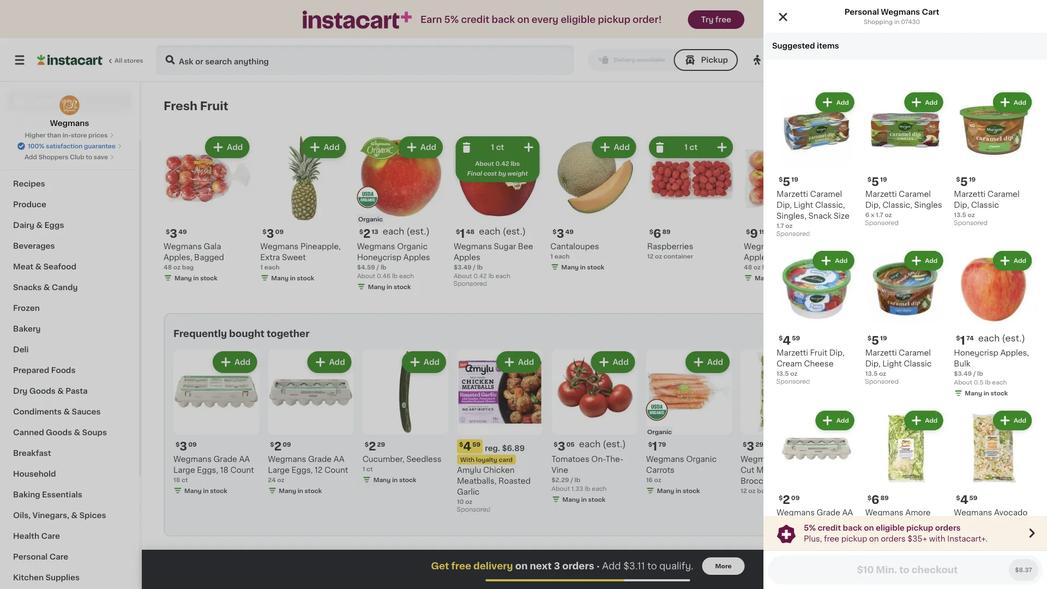 Task type: locate. For each thing, give the bounding box(es) containing it.
many down carrots
[[657, 488, 675, 494]]

1 more from the top
[[932, 102, 953, 110]]

$3.49 down bulk
[[955, 371, 972, 377]]

club
[[70, 154, 84, 160]]

0 vertical spatial $3.49
[[454, 264, 472, 270]]

more for fresh vegetables
[[932, 552, 953, 560]]

2 vertical spatial item carousel region
[[164, 545, 1026, 589]]

19 up "wegmans honeycrisp apples, bagged 48 oz bag"
[[760, 229, 767, 235]]

(est.) for wegmans italian- style boneless skinless chicken breast cutlets, raised without antibiotics
[[885, 440, 908, 449]]

3 for wegmans cleaned & cut microwaveable broccoli florets
[[747, 441, 755, 452]]

5 for marzetti caramel dip, light classic, singles, snack size
[[783, 176, 791, 188]]

uncured
[[866, 542, 899, 549]]

about inside wegmans organic honeycrisp apples $4.59 / lb about 0.46 lb each
[[357, 273, 376, 279]]

stock for cantaloupes
[[588, 264, 605, 270]]

dip, inside marzetti caramel dip, light classic 13.5 oz
[[866, 360, 881, 368]]

bag inside wegmans cleaned & cut microwaveable broccoli florets 12 oz bag
[[758, 488, 769, 494]]

0 horizontal spatial fruit
[[200, 100, 229, 112]]

buy
[[31, 120, 46, 127]]

higher than in-store prices
[[25, 132, 108, 138]]

1 view more from the top
[[912, 102, 953, 110]]

$8.69
[[841, 264, 859, 270]]

apples, inside wegmans gala apples, bagged 48 oz bag
[[164, 253, 192, 261]]

wegmans for wegmans grade aa large eggs, 18 count 18 ct
[[174, 455, 212, 463]]

view down bacon
[[912, 552, 931, 560]]

1 classic, from the left
[[816, 201, 846, 209]]

meat & seafood
[[13, 263, 76, 271]]

classic, up snack
[[816, 201, 846, 209]]

about down $ 1 48
[[454, 273, 472, 279]]

frequently bought together
[[174, 329, 310, 339]]

09 up wegmans grade aa large eggs, 18 count 18 ct
[[188, 441, 197, 447]]

$ up raspberries 12 oz container
[[650, 229, 654, 235]]

eggs, for 3
[[197, 466, 218, 474]]

0.42 down $ 1 48
[[474, 273, 487, 279]]

2 49 from the left
[[566, 229, 574, 235]]

$ 5 19 up singles, at the right top
[[779, 176, 799, 188]]

many for wegmans italian- style boneless skinless chicken breast cutlets, raised without antibiotics
[[847, 507, 864, 513]]

$4.09 element
[[938, 227, 1026, 241]]

1 horizontal spatial 1.7
[[876, 212, 884, 218]]

1 kit from the left
[[889, 531, 899, 538]]

wegmans for wegmans
[[50, 120, 89, 127]]

0 vertical spatial honeycrisp
[[785, 242, 829, 250]]

eggs, inside wegmans grade aa large eggs, 12 count 24 oz
[[292, 466, 313, 474]]

large for 2
[[268, 466, 290, 474]]

2 1 ct from the left
[[685, 144, 698, 151]]

$ 3 49 up wegmans gala apples, bagged 48 oz bag
[[166, 228, 187, 239]]

1 ct
[[491, 144, 504, 151], [685, 144, 698, 151]]

wegmans honeycrisp apples, bagged 48 oz bag
[[744, 242, 829, 270]]

0 horizontal spatial 1.7
[[777, 223, 785, 229]]

1 horizontal spatial $ 3 09
[[263, 228, 284, 239]]

49
[[179, 229, 187, 235], [566, 229, 574, 235]]

0 horizontal spatial count
[[231, 466, 254, 474]]

salad inside wegmans amore caesar chopped salad kit with uncured bacon
[[866, 531, 887, 538]]

on left next
[[516, 562, 528, 571]]

in down sweet
[[290, 275, 296, 281]]

more
[[716, 563, 732, 569]]

many for wegmans honeycrisp apples, bagged
[[755, 275, 773, 281]]

bagged for 9
[[775, 253, 805, 261]]

light
[[794, 201, 814, 209], [883, 360, 903, 368]]

1 horizontal spatial bagged
[[775, 253, 805, 261]]

many in stock down "raspberries 6 oz container"
[[949, 264, 992, 270]]

dip, up singles, at the right top
[[777, 201, 792, 209]]

1 horizontal spatial fruit
[[811, 349, 828, 357]]

0 vertical spatial 89
[[663, 229, 671, 235]]

many in stock for cantaloupes
[[562, 264, 605, 270]]

dip, for marzetti caramel dip, classic, singles
[[866, 201, 881, 209]]

florets
[[775, 477, 801, 485]]

lb up 0.67
[[865, 264, 870, 270]]

1 vertical spatial goods
[[46, 429, 72, 437]]

0 horizontal spatial back
[[492, 15, 515, 24]]

0 vertical spatial $ 4 59
[[779, 335, 801, 346]]

personal wegmans cart shopping in 07430
[[845, 8, 940, 25]]

many in stock for wegmans organic carrots
[[657, 488, 700, 494]]

wegmans inside wegmans organic carrots 16 oz
[[647, 455, 685, 463]]

0 vertical spatial view
[[851, 56, 871, 64]]

marzetti inside marzetti caramel dip, light classic 13.5 oz
[[866, 349, 897, 357]]

0 horizontal spatial pickup
[[598, 15, 631, 24]]

roasted
[[499, 477, 531, 485]]

1 horizontal spatial free
[[716, 16, 732, 23]]

chopped down avocado
[[981, 520, 1017, 527]]

13.5 for 4
[[777, 371, 789, 377]]

large for 3
[[174, 466, 195, 474]]

back down without
[[843, 524, 863, 532]]

1 chopped from the left
[[895, 520, 931, 527]]

1 horizontal spatial by
[[931, 56, 941, 64]]

lb up 0.46
[[381, 264, 387, 270]]

salad inside wegmans avocado ranch chopped salad kit
[[955, 531, 976, 538]]

pickup down the try free in the right top of the page
[[701, 56, 729, 64]]

2 kit from the left
[[978, 531, 988, 538]]

baking essentials
[[13, 491, 82, 499]]

free right the plus, on the right bottom
[[825, 535, 840, 543]]

13.5 inside marzetti fruit dip, cream cheese 13.5 oz
[[777, 371, 789, 377]]

$3.49 inside wegmans sugar bee apples $3.49 / lb about 0.42 lb each
[[454, 264, 472, 270]]

all stores
[[115, 58, 143, 64]]

1 horizontal spatial to
[[648, 562, 657, 571]]

wegmans for wegmans organic spinach, baby 5 oz container
[[930, 455, 968, 463]]

2 button
[[990, 47, 1035, 73]]

baking
[[13, 491, 40, 499]]

goods down the "condiments & sauces"
[[46, 429, 72, 437]]

48
[[466, 229, 475, 235], [164, 264, 172, 270], [744, 264, 753, 270]]

raspberries for raspberries 12 oz container
[[648, 242, 694, 250]]

beverages
[[13, 242, 55, 250]]

sponsored badge image for wegmans italian- style boneless skinless chicken breast cutlets, raised without antibiotics
[[836, 518, 869, 524]]

0 vertical spatial 59
[[793, 335, 801, 341]]

$ 3 49 for cantaloupes
[[553, 228, 574, 239]]

$9.65 per package (estimated) element
[[836, 439, 922, 454]]

bag inside "wegmans honeycrisp apples, bagged 48 oz bag"
[[763, 264, 775, 270]]

many down wegmans grade aa large eggs, 18 count 18 ct
[[184, 488, 202, 494]]

bagged down gala
[[194, 253, 224, 261]]

12 inside wegmans grade aa large eggs, 12 count 24 oz
[[315, 466, 323, 474]]

weight
[[508, 171, 528, 177]]

(est.) inside $3.05 each (estimated) element
[[603, 440, 626, 449]]

5% right earn
[[445, 15, 459, 24]]

$3.49
[[454, 264, 472, 270], [955, 371, 972, 377]]

0 horizontal spatial eggs,
[[197, 466, 218, 474]]

in down 1.33
[[582, 497, 587, 503]]

2 horizontal spatial eggs,
[[801, 520, 822, 527]]

section inside main content
[[164, 313, 1031, 537]]

seedless
[[407, 455, 442, 463]]

0 vertical spatial personal
[[845, 8, 880, 16]]

$ up extra
[[263, 229, 267, 235]]

kit inside wegmans avocado ranch chopped salad kit
[[978, 531, 988, 538]]

oz inside amylu chicken meatballs, roasted garlic 10 oz
[[466, 499, 473, 505]]

in down wegmans grade aa large eggs, 12 count 24 oz
[[298, 488, 303, 494]]

1 vertical spatial 5%
[[804, 524, 816, 532]]

marzetti inside marzetti fruit dip, cream cheese 13.5 oz
[[777, 349, 809, 357]]

$ 2 09 up 24
[[270, 441, 291, 452]]

wegmans inside wegmans italian- style boneless skinless chicken breast cutlets, raised without antibiotics
[[836, 455, 874, 463]]

29 for 3
[[756, 441, 764, 447]]

1 view more button from the top
[[907, 95, 965, 117]]

$ up singles, at the right top
[[779, 177, 783, 183]]

many for wegmans grade aa large eggs, 12 count
[[279, 488, 296, 494]]

0 vertical spatial view more button
[[907, 95, 965, 117]]

0 horizontal spatial eligible
[[561, 15, 596, 24]]

1 vertical spatial 1.7
[[777, 223, 785, 229]]

dip, for marzetti caramel dip, light classic, singles, snack size
[[777, 201, 792, 209]]

12 inside the wegmans grade aa large eggs, 12 count
[[824, 520, 832, 527]]

1 vertical spatial 4
[[464, 441, 472, 452]]

back inside 5% credit back on eligible pickup orders plus, free pickup on orders $35+ with instacart+.
[[843, 524, 863, 532]]

about inside wegmans sugar bee apples $3.49 / lb about 0.42 lb each
[[454, 273, 472, 279]]

$ 3 29
[[743, 441, 764, 452]]

free for get
[[452, 562, 472, 571]]

$ 2 13
[[359, 228, 379, 239]]

large inside the wegmans grade aa large eggs, 12 count
[[777, 520, 799, 527]]

$ 3 09 for wegmans grade aa large eggs, 18 count
[[176, 441, 197, 452]]

ct inside cucumber, seedless 1 ct
[[367, 466, 373, 472]]

section
[[164, 313, 1031, 537]]

$ up with
[[460, 441, 464, 447]]

1 horizontal spatial $ 6 89
[[868, 494, 889, 506]]

carrots
[[647, 466, 675, 474]]

$ 5 19 up x
[[868, 176, 888, 188]]

2 vertical spatial 4
[[961, 494, 969, 506]]

count for 3
[[231, 466, 254, 474]]

recipes link
[[7, 174, 133, 194]]

earn 5% credit back on every eligible pickup order!
[[421, 15, 662, 24]]

stock for wegmans gala apples, bagged
[[200, 275, 218, 281]]

essentials
[[42, 491, 82, 499]]

0 horizontal spatial orders
[[563, 562, 595, 571]]

1 horizontal spatial eligible
[[876, 524, 905, 532]]

59 up ranch
[[970, 495, 978, 501]]

wegmans inside wegmans grade aa large eggs, 18 count 18 ct
[[174, 455, 212, 463]]

1 $ 3 49 from the left
[[166, 228, 187, 239]]

0 horizontal spatial personal
[[13, 553, 48, 561]]

dairy
[[13, 222, 34, 229]]

2
[[1018, 56, 1023, 64], [363, 228, 371, 239], [274, 441, 282, 452], [369, 441, 376, 452], [783, 494, 791, 506]]

2 horizontal spatial apples,
[[1001, 349, 1030, 357]]

dip, right singles
[[955, 201, 970, 209]]

2 horizontal spatial free
[[825, 535, 840, 543]]

each (est.) up the sugar
[[479, 227, 526, 236]]

1 horizontal spatial classic
[[972, 201, 1000, 209]]

1 1 ct from the left
[[491, 144, 504, 151]]

1 horizontal spatial 0.42
[[496, 161, 510, 167]]

1 up wegmans sugar bee apples $3.49 / lb about 0.42 lb each
[[460, 228, 465, 239]]

eggs, for 2
[[292, 466, 313, 474]]

$ 4 59 inside with loyalty card price $4.59. original price $6.89. element
[[460, 441, 481, 452]]

1.7
[[876, 212, 884, 218], [777, 223, 785, 229]]

2 view more from the top
[[912, 552, 953, 560]]

credit inside 5% credit back on eligible pickup orders plus, free pickup on orders $35+ with instacart+.
[[818, 524, 842, 532]]

in
[[895, 19, 900, 25], [580, 264, 586, 270], [968, 264, 973, 270], [193, 275, 199, 281], [774, 275, 780, 281], [290, 275, 296, 281], [387, 284, 393, 290], [871, 284, 876, 290], [984, 390, 990, 396], [392, 477, 398, 483], [203, 488, 209, 494], [298, 488, 303, 494], [676, 488, 682, 494], [582, 497, 587, 503], [865, 507, 871, 513]]

0 horizontal spatial aa
[[239, 455, 250, 463]]

3 inside $3.05 each (estimated) element
[[558, 441, 566, 452]]

1 horizontal spatial chicken
[[869, 477, 901, 485]]

pickup for pickup
[[701, 56, 729, 64]]

frozen
[[13, 305, 40, 312]]

1 vertical spatial $ 6 89
[[868, 494, 889, 506]]

$3.49 inside honeycrisp apples, bulk $3.49 / lb about 0.5 lb each
[[955, 371, 972, 377]]

0 vertical spatial cut
[[904, 242, 918, 250]]

(est.) up the "italian-"
[[885, 440, 908, 449]]

apples, inside "wegmans honeycrisp apples, bagged 48 oz bag"
[[744, 253, 773, 261]]

each (est.) inside $1.74 each (estimated) element
[[979, 334, 1026, 343]]

1 vertical spatial fresh
[[881, 242, 903, 250]]

89 for raspberries
[[663, 229, 671, 235]]

container inside wegmans organic spinach, baby 5 oz container
[[944, 477, 974, 483]]

2 raspberries from the left
[[938, 242, 984, 250]]

dry
[[13, 387, 27, 395]]

09 up wegmans grade aa large eggs, 12 count 24 oz
[[283, 441, 291, 447]]

29 inside $ 2 29
[[377, 441, 385, 447]]

view
[[851, 56, 871, 64], [912, 102, 931, 110], [912, 552, 931, 560]]

bakery
[[13, 325, 41, 333]]

0 vertical spatial item carousel region
[[164, 95, 1026, 305]]

classic, left singles
[[883, 201, 913, 209]]

sponsored badge image for wegmans sugar bee apples
[[454, 281, 487, 287]]

cart
[[923, 8, 940, 16]]

raspberries for raspberries 6 oz container
[[938, 242, 984, 250]]

health
[[13, 533, 39, 540]]

0 horizontal spatial apples
[[404, 253, 430, 261]]

wegmans for wegmans sugar bee apples $3.49 / lb about 0.42 lb each
[[454, 242, 492, 250]]

1 horizontal spatial personal
[[845, 8, 880, 16]]

1 horizontal spatial $ 2 09
[[779, 494, 800, 506]]

with inside wegmans amore caesar chopped salad kit with uncured bacon
[[901, 531, 918, 538]]

cream
[[777, 360, 803, 368]]

0 horizontal spatial classic,
[[816, 201, 846, 209]]

free inside 5% credit back on eligible pickup orders plus, free pickup on orders $35+ with instacart+.
[[825, 535, 840, 543]]

about up cost
[[476, 161, 494, 167]]

3 up wegmans gala apples, bagged 48 oz bag
[[170, 228, 177, 239]]

1 49 from the left
[[179, 229, 187, 235]]

$ 3 09 up extra
[[263, 228, 284, 239]]

29
[[756, 441, 764, 447], [377, 441, 385, 447]]

ranch
[[955, 520, 979, 527]]

stock down wegmans organic honeycrisp apples $4.59 / lb about 0.46 lb each
[[394, 284, 411, 290]]

59 left reg.
[[473, 441, 481, 447]]

3 up broccoli
[[747, 441, 755, 452]]

apples for organic
[[404, 253, 430, 261]]

oz inside raspberries 12 oz container
[[655, 253, 663, 259]]

bagged inside wegmans gala apples, bagged 48 oz bag
[[194, 253, 224, 261]]

1 horizontal spatial classic,
[[883, 201, 913, 209]]

48 for 3
[[164, 264, 172, 270]]

& right cleaned
[[815, 455, 821, 463]]

1 horizontal spatial light
[[883, 360, 903, 368]]

grade inside wegmans grade aa large eggs, 12 count 24 oz
[[308, 455, 332, 463]]

grade inside the wegmans grade aa large eggs, 12 count
[[817, 509, 841, 517]]

5% up the plus, on the right bottom
[[804, 524, 816, 532]]

$ 5 19
[[779, 176, 799, 188], [868, 176, 888, 188], [957, 176, 976, 188], [868, 335, 888, 346]]

1 vertical spatial 0.42
[[474, 273, 487, 279]]

about inside honeycrisp apples, bulk $3.49 / lb about 0.5 lb each
[[955, 379, 973, 385]]

sponsored badge image for marzetti caramel dip, light classic
[[866, 379, 899, 385]]

marzetti caramel dip, light classic 13.5 oz
[[866, 349, 932, 377]]

view inside "pickup at 100 farm view" popup button
[[851, 56, 871, 64]]

bagged down singles, at the right top
[[775, 253, 805, 261]]

(est.) inside $1.74 each (estimated) element
[[1003, 334, 1026, 343]]

oz inside "wegmans honeycrisp apples, bagged 48 oz bag"
[[754, 264, 761, 270]]

about inside tomatoes on-the- vine $2.29 / lb about 1.33 lb each
[[552, 486, 570, 492]]

$ inside $ 2 29
[[365, 441, 369, 447]]

$ 3 09 for wegmans pineapple, extra sweet
[[263, 228, 284, 239]]

many down "cantaloupes 1 each"
[[562, 264, 579, 270]]

back
[[492, 15, 515, 24], [843, 524, 863, 532]]

5 up x
[[872, 176, 880, 188]]

stock for wegmans grade aa large eggs, 18 count
[[210, 488, 227, 494]]

09
[[275, 229, 284, 235], [188, 441, 197, 447], [283, 441, 291, 447], [792, 495, 800, 501]]

0 horizontal spatial salad
[[866, 531, 887, 538]]

each (est.) up on-
[[579, 440, 626, 449]]

apples
[[454, 253, 481, 261], [404, 253, 430, 261]]

1 29 from the left
[[756, 441, 764, 447]]

section containing 3
[[164, 313, 1031, 537]]

many in stock for wegmans pineapple, extra sweet
[[271, 275, 314, 281]]

many down wegmans grade aa large eggs, 12 count 24 oz
[[279, 488, 296, 494]]

many for wegmans pineapple, extra sweet
[[271, 275, 289, 281]]

2 vertical spatial orders
[[563, 562, 595, 571]]

2 bagged from the left
[[775, 253, 805, 261]]

1 horizontal spatial salad
[[955, 531, 976, 538]]

(est.) inside $1.48 each (estimated) element
[[503, 227, 526, 236]]

wegmans for wegmans organic carrots 16 oz
[[647, 455, 685, 463]]

honeycrisp inside "wegmans honeycrisp apples, bagged 48 oz bag"
[[785, 242, 829, 250]]

2 more from the top
[[932, 552, 953, 560]]

announcement region
[[764, 516, 1048, 551]]

bagged for 3
[[194, 253, 224, 261]]

(est.) for tomatoes on-the- vine
[[603, 440, 626, 449]]

$ up wegmans grade aa large eggs, 18 count 18 ct
[[176, 441, 180, 447]]

caramel inside marzetti caramel dip, light classic 13.5 oz
[[899, 349, 931, 357]]

care for personal care
[[49, 553, 68, 561]]

each (est.) inside $3.05 each (estimated) element
[[579, 440, 626, 449]]

instacart+.
[[948, 535, 988, 543]]

1 horizontal spatial $ 4 59
[[779, 335, 801, 346]]

18
[[220, 466, 229, 474], [174, 477, 180, 483]]

5% inside 5% credit back on eligible pickup orders plus, free pickup on orders $35+ with instacart+.
[[804, 524, 816, 532]]

$ left 65
[[838, 441, 842, 447]]

orders for qualify.
[[563, 562, 595, 571]]

marzetti inside marzetti caramel dip, classic 13.5 oz
[[955, 191, 986, 198]]

19 for wegmans honeycrisp apples, bagged
[[760, 229, 767, 235]]

many for raspberries
[[949, 264, 966, 270]]

sponsored badge image down marzetti caramel dip, light classic 13.5 oz
[[866, 379, 899, 385]]

1 raspberries from the left
[[648, 242, 694, 250]]

dip, right cheese
[[866, 360, 881, 368]]

free right try
[[716, 16, 732, 23]]

each down x
[[868, 227, 890, 236]]

grade for 2
[[308, 455, 332, 463]]

classic, inside marzetti caramel dip, classic, singles 6 x 1.7 oz
[[883, 201, 913, 209]]

$ 5 19 for marzetti caramel dip, classic
[[957, 176, 976, 188]]

1 vertical spatial 18
[[174, 477, 180, 483]]

remove raspberries image
[[654, 141, 667, 154]]

2 chopped from the left
[[981, 520, 1017, 527]]

item carousel region
[[164, 95, 1026, 305], [174, 345, 1031, 531], [164, 545, 1026, 589]]

1 salad from the left
[[866, 531, 887, 538]]

$ inside $ 3 29
[[743, 441, 747, 447]]

view more down bacon
[[912, 552, 953, 560]]

view more for fruit
[[912, 102, 953, 110]]

canned goods & soups
[[13, 429, 107, 437]]

$ right 1.15
[[868, 495, 872, 501]]

cantaloupes
[[551, 242, 600, 250]]

each (est.) for wegmans organic honeycrisp apples
[[383, 227, 430, 236]]

product group
[[777, 90, 857, 240], [866, 90, 946, 229], [955, 90, 1035, 229], [164, 134, 252, 285], [260, 134, 349, 285], [357, 134, 445, 293], [454, 134, 542, 290], [551, 134, 639, 274], [648, 134, 736, 260], [744, 134, 832, 285], [841, 134, 929, 293], [938, 134, 1026, 274], [777, 249, 857, 388], [866, 249, 946, 388], [955, 249, 1035, 400], [174, 349, 259, 497], [268, 349, 354, 497], [363, 349, 449, 486], [457, 349, 543, 516], [552, 349, 638, 506], [647, 349, 732, 497], [741, 349, 827, 495], [836, 349, 922, 527], [930, 349, 1016, 497], [777, 409, 857, 562], [866, 409, 946, 549], [955, 409, 1035, 549]]

oz inside wegmans cleaned & cut microwaveable broccoli florets 12 oz bag
[[749, 488, 756, 494]]

chopped inside wegmans amore caesar chopped salad kit with uncured bacon
[[895, 520, 931, 527]]

6 inside "raspberries 6 oz container"
[[938, 253, 942, 259]]

4 up with
[[464, 441, 472, 452]]

wegmans for wegmans organic honeycrisp apples $4.59 / lb about 0.46 lb each
[[357, 242, 395, 250]]

2 apples from the left
[[404, 253, 430, 261]]

amore
[[906, 509, 931, 517]]

wegmans inside wegmans avocado ranch chopped salad kit
[[955, 509, 993, 517]]

sponsored badge image down singles, at the right top
[[777, 231, 810, 237]]

$3.49 down $ 1 48
[[454, 264, 472, 270]]

kit for 6
[[889, 531, 899, 538]]

stock for wegmans organic carrots
[[683, 488, 700, 494]]

0 vertical spatial 4
[[783, 335, 791, 346]]

credit right earn
[[461, 15, 490, 24]]

supplies
[[46, 574, 80, 582]]

3 up extra
[[267, 228, 274, 239]]

main content containing fresh fruit
[[142, 82, 1048, 589]]

1 horizontal spatial raspberries
[[938, 242, 984, 250]]

$ 3 49 for wegmans gala apples, bagged
[[166, 228, 187, 239]]

about down $4.59
[[357, 273, 376, 279]]

honeycrisp down 74
[[955, 349, 999, 357]]

fresh fruit
[[164, 100, 229, 112]]

fruit inside marzetti fruit dip, cream cheese 13.5 oz
[[811, 349, 828, 357]]

container inside "raspberries 6 oz container"
[[952, 253, 982, 259]]

personal care
[[13, 553, 68, 561]]

caramel
[[811, 191, 843, 198], [899, 191, 931, 198], [988, 191, 1020, 198], [899, 349, 931, 357]]

pickup inside button
[[701, 56, 729, 64]]

style
[[836, 466, 855, 474]]

many in stock for wegmans grade aa large eggs, 12 count
[[279, 488, 322, 494]]

next
[[530, 562, 552, 571]]

dairy & eggs
[[13, 222, 64, 229]]

0.42 inside about 0.42 lbs final cost by weight
[[496, 161, 510, 167]]

0 vertical spatial classic
[[972, 201, 1000, 209]]

light inside the marzetti caramel dip, light classic, singles, snack size 1.7 oz
[[794, 201, 814, 209]]

2 view more button from the top
[[907, 545, 965, 567]]

2 horizontal spatial $ 4 59
[[957, 494, 978, 506]]

$ down florets
[[779, 495, 783, 501]]

0 horizontal spatial raspberries
[[648, 242, 694, 250]]

0 horizontal spatial chopped
[[895, 520, 931, 527]]

many in stock down "cantaloupes 1 each"
[[562, 264, 605, 270]]

sponsored badge image down cream
[[777, 379, 810, 385]]

1 bagged from the left
[[194, 253, 224, 261]]

to right $3.11 on the right
[[648, 562, 657, 571]]

broccoli
[[741, 477, 773, 485]]

wegmans for wegmans amore caesar chopped salad kit with uncured bacon
[[866, 509, 904, 517]]

1 horizontal spatial credit
[[818, 524, 842, 532]]

raspberries 6 oz container
[[938, 242, 984, 259]]

pickup inside popup button
[[769, 56, 798, 64]]

fresh
[[164, 100, 198, 112], [881, 242, 903, 250], [164, 551, 198, 562]]

grade for 3
[[214, 455, 237, 463]]

0 vertical spatial $ 6 89
[[650, 228, 671, 239]]

1 horizontal spatial grade
[[308, 455, 332, 463]]

vinegars,
[[33, 512, 69, 520]]

None search field
[[156, 45, 574, 75]]

5 for marzetti caramel dip, classic, singles
[[872, 176, 880, 188]]

raised
[[894, 488, 921, 496]]

1 horizontal spatial kit
[[978, 531, 988, 538]]

0 horizontal spatial with
[[901, 531, 918, 538]]

in down 0.46
[[387, 284, 393, 290]]

save
[[94, 154, 108, 160]]

0 vertical spatial fruit
[[200, 100, 229, 112]]

1 horizontal spatial back
[[843, 524, 863, 532]]

sponsored badge image down wegmans sugar bee apples $3.49 / lb about 0.42 lb each
[[454, 281, 487, 287]]

many in stock for wegmans grade aa large eggs, 18 count
[[184, 488, 227, 494]]

each (est.) up honeycrisp apples, bulk $3.49 / lb about 0.5 lb each
[[979, 334, 1026, 343]]

marzetti
[[777, 191, 809, 198], [866, 191, 897, 198], [955, 191, 986, 198], [777, 349, 809, 357], [866, 349, 897, 357]]

0 horizontal spatial 89
[[663, 229, 671, 235]]

1 horizontal spatial 48
[[466, 229, 475, 235]]

fruit for fresh
[[200, 100, 229, 112]]

(est.) up honeycrisp apples, bulk $3.49 / lb about 0.5 lb each
[[1003, 334, 1026, 343]]

each (est.)
[[479, 227, 526, 236], [383, 227, 430, 236], [868, 227, 915, 236], [979, 334, 1026, 343], [579, 440, 626, 449]]

stock down cucumber, seedless 1 ct
[[399, 477, 417, 483]]

1 horizontal spatial count
[[325, 466, 348, 474]]

bagged inside "wegmans honeycrisp apples, bagged 48 oz bag"
[[775, 253, 805, 261]]

1 horizontal spatial large
[[268, 466, 290, 474]]

tomatoes on-the- vine $2.29 / lb about 1.33 lb each
[[552, 455, 624, 492]]

cheese
[[805, 360, 834, 368]]

0 vertical spatial light
[[794, 201, 814, 209]]

1 vertical spatial credit
[[818, 524, 842, 532]]

$ 2 29
[[365, 441, 385, 452]]

x
[[871, 212, 875, 218]]

more button
[[703, 558, 745, 575]]

3
[[170, 228, 177, 239], [267, 228, 274, 239], [557, 228, 565, 239], [180, 441, 187, 452], [747, 441, 755, 452], [558, 441, 566, 452], [554, 562, 560, 571]]

(est.) inside $2.13 each (estimated) 'element'
[[407, 227, 430, 236]]

1 horizontal spatial cut
[[904, 242, 918, 250]]

0 horizontal spatial to
[[86, 154, 92, 160]]

view more button
[[907, 95, 965, 117], [907, 545, 965, 567]]

0 horizontal spatial large
[[174, 466, 195, 474]]

stock for cucumber, seedless
[[399, 477, 417, 483]]

apples inside wegmans organic honeycrisp apples $4.59 / lb about 0.46 lb each
[[404, 253, 430, 261]]

(est.) inside $9.65 per package (estimated) element
[[885, 440, 908, 449]]

0 horizontal spatial 9
[[751, 228, 759, 239]]

count for 2
[[325, 466, 348, 474]]

6 right chunks
[[938, 253, 942, 259]]

aa inside wegmans grade aa large eggs, 12 count 24 oz
[[334, 455, 345, 463]]

wegmans link
[[50, 95, 89, 129]]

classic inside marzetti caramel dip, light classic 13.5 oz
[[904, 360, 932, 368]]

dip, inside marzetti caramel dip, classic, singles 6 x 1.7 oz
[[866, 201, 881, 209]]

1 vertical spatial chicken
[[869, 477, 901, 485]]

1 vertical spatial 59
[[473, 441, 481, 447]]

many down "raspberries 6 oz container"
[[949, 264, 966, 270]]

wegmans for wegmans cleaned & cut microwaveable broccoli florets 12 oz bag
[[741, 455, 779, 463]]

each (est.) inside product group
[[868, 227, 915, 236]]

1 left 74
[[961, 335, 966, 346]]

0 horizontal spatial 13.5
[[777, 371, 789, 377]]

stock down "cantaloupes 1 each"
[[588, 264, 605, 270]]

13.5 inside marzetti caramel dip, light classic 13.5 oz
[[866, 371, 878, 377]]

to inside add shoppers club to save link
[[86, 154, 92, 160]]

pickup left order!
[[598, 15, 631, 24]]

$ up the cucumber,
[[365, 441, 369, 447]]

0 horizontal spatial chicken
[[484, 466, 515, 474]]

about down $8.69
[[841, 273, 859, 279]]

gala
[[204, 242, 221, 250]]

marzetti caramel dip, classic 13.5 oz
[[955, 191, 1020, 218]]

2 horizontal spatial orders
[[936, 524, 961, 532]]

large inside wegmans grade aa large eggs, 12 count 24 oz
[[268, 466, 290, 474]]

12 inside raspberries 12 oz container
[[648, 253, 654, 259]]

lbs
[[511, 161, 520, 167]]

/ inside wegmans organic honeycrisp apples $4.59 / lb about 0.46 lb each
[[377, 264, 379, 270]]

1 vertical spatial view
[[912, 102, 931, 110]]

sponsored badge image down without
[[836, 518, 869, 524]]

0 vertical spatial chicken
[[484, 466, 515, 474]]

1 horizontal spatial honeycrisp
[[785, 242, 829, 250]]

5 for marzetti caramel dip, classic
[[961, 176, 968, 188]]

0 vertical spatial pickup
[[598, 15, 631, 24]]

2 29 from the left
[[377, 441, 385, 447]]

main content
[[142, 82, 1048, 589]]

many in stock for wegmans italian- style boneless skinless chicken breast cutlets, raised without antibiotics
[[847, 507, 890, 513]]

1 apples from the left
[[454, 253, 481, 261]]

1 horizontal spatial 29
[[756, 441, 764, 447]]

2 classic, from the left
[[883, 201, 913, 209]]

count inside wegmans grade aa large eggs, 18 count 18 ct
[[231, 466, 254, 474]]

about left 0.5
[[955, 379, 973, 385]]

$ 3 49
[[166, 228, 187, 239], [553, 228, 574, 239]]

2 vertical spatial fresh
[[164, 551, 198, 562]]

0 vertical spatial 1.7
[[876, 212, 884, 218]]

1 vertical spatial eligible
[[876, 524, 905, 532]]

stock for wegmans italian- style boneless skinless chicken breast cutlets, raised without antibiotics
[[872, 507, 890, 513]]

4 for marzetti fruit dip, cream cheese
[[783, 335, 791, 346]]

personal for personal care
[[13, 553, 48, 561]]

product group containing each (est.)
[[841, 134, 929, 293]]

boneless
[[857, 466, 893, 474]]

1 horizontal spatial 59
[[793, 335, 801, 341]]

suggested items
[[773, 42, 840, 50]]

1 vertical spatial personal
[[13, 553, 48, 561]]

1 vertical spatial to
[[648, 562, 657, 571]]

cantaloupes 1 each
[[551, 242, 600, 259]]

2 salad from the left
[[955, 531, 976, 538]]

0 vertical spatial $ 2 09
[[270, 441, 291, 452]]

48 inside "wegmans honeycrisp apples, bagged 48 oz bag"
[[744, 264, 753, 270]]

free right get
[[452, 562, 472, 571]]

$ left 74
[[957, 335, 961, 341]]

lb up 0.5
[[978, 371, 984, 377]]

wegmans logo image
[[59, 95, 80, 116]]

3 right next
[[554, 562, 560, 571]]

2 $ 3 49 from the left
[[553, 228, 574, 239]]

(est.) for wegmans organic honeycrisp apples
[[407, 227, 430, 236]]

sponsored badge image
[[866, 220, 899, 227], [955, 220, 988, 227], [777, 231, 810, 237], [454, 281, 487, 287], [777, 379, 810, 385], [866, 379, 899, 385], [457, 507, 490, 513], [836, 518, 869, 524]]



Task type: vqa. For each thing, say whether or not it's contained in the screenshot.


Task type: describe. For each thing, give the bounding box(es) containing it.
candy
[[52, 284, 78, 291]]

$ up marzetti caramel dip, light classic 13.5 oz
[[868, 335, 872, 341]]

many for wegmans gala apples, bagged
[[175, 275, 192, 281]]

stock down tomatoes on-the- vine $2.29 / lb about 1.33 lb each
[[589, 497, 606, 503]]

many for wegmans organic carrots
[[657, 488, 675, 494]]

1.7 inside marzetti caramel dip, classic, singles 6 x 1.7 oz
[[876, 212, 884, 218]]

organic inside wegmans organic honeycrisp apples $4.59 / lb about 0.46 lb each
[[397, 242, 428, 250]]

$3.05 each (estimated) element
[[552, 439, 638, 454]]

lb down the sugar
[[489, 273, 494, 279]]

in down wegmans gala apples, bagged 48 oz bag
[[193, 275, 199, 281]]

bag for 3
[[182, 264, 194, 270]]

/ inside wegmans fresh cut watermelon chunks $8.69 / lb about 0.67 lb each
[[861, 264, 863, 270]]

each inside tomatoes on-the- vine $2.29 / lb about 1.33 lb each
[[592, 486, 607, 492]]

wegmans for wegmans avocado ranch chopped salad kit
[[955, 509, 993, 517]]

all
[[115, 58, 122, 64]]

$ 4 59 for marzetti fruit dip, cream cheese
[[779, 335, 801, 346]]

(est.) for honeycrisp apples, bulk
[[1003, 334, 1026, 343]]

9 for $ 9 19
[[751, 228, 759, 239]]

10
[[457, 499, 464, 505]]

wegmans cleaned & cut microwaveable broccoli florets 12 oz bag
[[741, 455, 821, 494]]

$ 1 79
[[649, 441, 667, 452]]

19 for marzetti caramel dip, light classic, singles, snack size
[[792, 177, 799, 183]]

sponsored badge image for marzetti caramel dip, classic, singles
[[866, 220, 899, 227]]

honeycrisp inside honeycrisp apples, bulk $3.49 / lb about 0.5 lb each
[[955, 349, 999, 357]]

59 for marzetti fruit dip, cream cheese
[[793, 335, 801, 341]]

13.5 inside marzetti caramel dip, classic 13.5 oz
[[955, 212, 967, 218]]

breakfast
[[13, 450, 51, 457]]

plus,
[[804, 535, 823, 543]]

1 vertical spatial pickup
[[907, 524, 934, 532]]

0.42 inside wegmans sugar bee apples $3.49 / lb about 0.42 lb each
[[474, 273, 487, 279]]

49 for wegmans
[[179, 229, 187, 235]]

deli
[[13, 346, 29, 354]]

ready by 11:35am link
[[884, 53, 977, 67]]

3 for cantaloupes
[[557, 228, 565, 239]]

snack
[[809, 212, 832, 220]]

remove wegmans sugar bee apples image
[[460, 141, 473, 154]]

6 right 1.15
[[872, 494, 880, 506]]

dip, for marzetti caramel dip, classic
[[955, 201, 970, 209]]

12 inside wegmans cleaned & cut microwaveable broccoli florets 12 oz bag
[[741, 488, 747, 494]]

$ inside $ 1 48
[[456, 229, 460, 235]]

increment quantity of raspberries image
[[716, 141, 729, 154]]

in down honeycrisp apples, bulk $3.49 / lb about 0.5 lb each
[[984, 390, 990, 396]]

on down caesar
[[870, 535, 880, 543]]

container for raspberries 12 oz container
[[664, 253, 694, 259]]

$ inside $ 3 05
[[554, 441, 558, 447]]

59 inside item carousel region
[[473, 441, 481, 447]]

goods for canned
[[46, 429, 72, 437]]

oz inside "raspberries 6 oz container"
[[943, 253, 951, 259]]

chicken inside wegmans italian- style boneless skinless chicken breast cutlets, raised without antibiotics
[[869, 477, 901, 485]]

in down "raspberries 6 oz container"
[[968, 264, 973, 270]]

express icon image
[[303, 11, 412, 29]]

1 horizontal spatial pickup
[[842, 535, 868, 543]]

100% satisfaction guarantee
[[28, 143, 116, 149]]

get
[[431, 562, 449, 571]]

order!
[[633, 15, 662, 24]]

chopped for 6
[[895, 520, 931, 527]]

fresh for fresh fruit
[[164, 100, 198, 112]]

cucumber,
[[363, 455, 405, 463]]

aa inside the wegmans grade aa large eggs, 12 count
[[843, 509, 854, 517]]

shoppers
[[39, 154, 68, 160]]

stock down wegmans fresh cut watermelon chunks $8.69 / lb about 0.67 lb each
[[878, 284, 895, 290]]

/ down cutlets,
[[874, 497, 877, 503]]

reg. $6.89
[[485, 444, 525, 452]]

1 right remove raspberries 'image'
[[685, 144, 688, 151]]

treatment tracker modal dialog
[[142, 550, 1048, 589]]

wegmans amore caesar chopped salad kit with uncured bacon
[[866, 509, 931, 549]]

each inside 'element'
[[383, 227, 405, 236]]

chopped for 4
[[981, 520, 1017, 527]]

avocado
[[995, 509, 1028, 517]]

3 inside treatment tracker modal dialog
[[554, 562, 560, 571]]

9 for $ 9 65
[[842, 441, 850, 452]]

74
[[967, 335, 975, 341]]

$1.48 each (estimated) element
[[454, 227, 542, 241]]

0 horizontal spatial credit
[[461, 15, 490, 24]]

many down 1.33
[[563, 497, 580, 503]]

about 1.15 lb / package
[[836, 497, 904, 503]]

baking essentials link
[[7, 485, 133, 505]]

wegmans grade aa large eggs, 12 count
[[777, 509, 854, 538]]

canned
[[13, 429, 44, 437]]

& inside wegmans cleaned & cut microwaveable broccoli florets 12 oz bag
[[815, 455, 821, 463]]

to inside treatment tracker modal dialog
[[648, 562, 657, 571]]

sponsored badge image for marzetti caramel dip, light classic, singles, snack size
[[777, 231, 810, 237]]

5% credit back on eligible pickup orders plus, free pickup on orders $35+ with instacart+.
[[804, 524, 988, 543]]

$ up 24
[[270, 441, 274, 447]]

personal care link
[[7, 547, 133, 568]]

59 for wegmans avocado ranch chopped salad kit
[[970, 495, 978, 501]]

6 inside marzetti caramel dip, classic, singles 6 x 1.7 oz
[[866, 212, 870, 218]]

many down 0.67
[[852, 284, 869, 290]]

singles,
[[777, 212, 807, 220]]

$ up marzetti caramel dip, classic 13.5 oz
[[957, 177, 961, 183]]

2 inside 'element'
[[363, 228, 371, 239]]

earn
[[421, 15, 442, 24]]

wegmans sugar bee apples $3.49 / lb about 0.42 lb each
[[454, 242, 533, 279]]

in down "wegmans honeycrisp apples, bagged 48 oz bag"
[[774, 275, 780, 281]]

spinach,
[[930, 466, 963, 474]]

6 up raspberries 12 oz container
[[654, 228, 662, 239]]

many in stock for wegmans honeycrisp apples, bagged
[[755, 275, 798, 281]]

& left pasta
[[57, 387, 64, 395]]

higher than in-store prices link
[[25, 131, 114, 140]]

/ inside wegmans sugar bee apples $3.49 / lb about 0.42 lb each
[[473, 264, 476, 270]]

instacart logo image
[[37, 53, 103, 67]]

many down 0.46
[[368, 284, 385, 290]]

1 ct for "remove wegmans sugar bee apples" icon
[[491, 144, 504, 151]]

$ inside $ 1 74
[[957, 335, 961, 341]]

by inside about 0.42 lbs final cost by weight
[[499, 171, 506, 177]]

antibiotics
[[867, 499, 908, 507]]

eggs
[[44, 222, 64, 229]]

1 vertical spatial $ 2 09
[[779, 494, 800, 506]]

$ inside $ 9 65
[[838, 441, 842, 447]]

fresh for fresh vegetables
[[164, 551, 198, 562]]

$ up cantaloupes
[[553, 229, 557, 235]]

$ 4 59 for wegmans avocado ranch chopped salad kit
[[957, 494, 978, 506]]

aa for 2
[[334, 455, 345, 463]]

card
[[499, 457, 513, 463]]

ready
[[901, 56, 929, 64]]

about down breast on the bottom right of page
[[836, 497, 854, 503]]

sponsored badge image for marzetti caramel dip, classic
[[955, 220, 988, 227]]

classic inside marzetti caramel dip, classic 13.5 oz
[[972, 201, 1000, 209]]

dip, for marzetti caramel dip, light classic
[[866, 360, 881, 368]]

0 horizontal spatial 4
[[464, 441, 472, 452]]

household
[[13, 470, 56, 478]]

organic inside wegmans organic spinach, baby 5 oz container
[[970, 455, 1001, 463]]

cut inside wegmans cleaned & cut microwaveable broccoli florets 12 oz bag
[[741, 466, 755, 474]]

each up on-
[[579, 440, 601, 449]]

snacks & candy
[[13, 284, 78, 291]]

1 left 79
[[653, 441, 658, 452]]

tomatoes
[[552, 455, 590, 463]]

1 ct for remove raspberries 'image'
[[685, 144, 698, 151]]

$ inside the $ 1 79
[[649, 441, 653, 447]]

pineapple,
[[301, 242, 341, 250]]

many in stock down 0.5
[[966, 390, 1009, 396]]

$ up wegmans gala apples, bagged 48 oz bag
[[166, 229, 170, 235]]

$ 1 74
[[957, 335, 975, 346]]

by inside "link"
[[931, 56, 941, 64]]

lb right 0.46
[[392, 273, 398, 279]]

cost
[[484, 171, 497, 177]]

produce
[[13, 201, 46, 208]]

each inside wegmans fresh cut watermelon chunks $8.69 / lb about 0.67 lb each
[[883, 273, 897, 279]]

oz inside wegmans gala apples, bagged 48 oz bag
[[173, 264, 181, 270]]

item carousel region containing 3
[[174, 345, 1031, 531]]

lb right 0.67
[[876, 273, 881, 279]]

view for fresh fruit
[[912, 102, 931, 110]]

fresh inside wegmans fresh cut watermelon chunks $8.69 / lb about 0.67 lb each
[[881, 242, 903, 250]]

each up the sugar
[[479, 227, 501, 236]]

view more button for fresh vegetables
[[907, 545, 965, 567]]

5 for marzetti caramel dip, light classic
[[872, 335, 880, 346]]

marzetti for marzetti fruit dip, cream cheese
[[777, 349, 809, 357]]

add shoppers club to save link
[[25, 153, 115, 162]]

organic inside wegmans organic carrots 16 oz
[[687, 455, 717, 463]]

reg.
[[485, 444, 500, 452]]

pasta
[[66, 387, 88, 395]]

increment quantity of wegmans sugar bee apples image
[[522, 141, 536, 154]]

lb right 1.15
[[867, 497, 873, 503]]

& left soups
[[74, 429, 80, 437]]

0 horizontal spatial 5%
[[445, 15, 459, 24]]

many for cantaloupes
[[562, 264, 579, 270]]

classic, inside the marzetti caramel dip, light classic, singles, snack size 1.7 oz
[[816, 201, 846, 209]]

oils, vinegars, & spices
[[13, 512, 106, 520]]

view more button for fresh fruit
[[907, 95, 965, 117]]

wegmans organic honeycrisp apples $4.59 / lb about 0.46 lb each
[[357, 242, 430, 279]]

eligible inside 5% credit back on eligible pickup orders plus, free pickup on orders $35+ with instacart+.
[[876, 524, 905, 532]]

many in stock for wegmans gala apples, bagged
[[175, 275, 218, 281]]

/ inside tomatoes on-the- vine $2.29 / lb about 1.33 lb each
[[571, 477, 574, 483]]

1 inside "cantaloupes 1 each"
[[551, 253, 553, 259]]

$1.74 each (estimated) element
[[955, 333, 1035, 348]]

oz inside marzetti fruit dip, cream cheese 13.5 oz
[[791, 371, 798, 377]]

chunks
[[889, 253, 918, 261]]

sweet
[[282, 253, 306, 261]]

wegmans for wegmans gala apples, bagged 48 oz bag
[[164, 242, 202, 250]]

$ 2 09 inside item carousel region
[[270, 441, 291, 452]]

eggs, inside the wegmans grade aa large eggs, 12 count
[[801, 520, 822, 527]]

48 for 9
[[744, 264, 753, 270]]

item carousel region containing fresh fruit
[[164, 95, 1026, 305]]

$ 6 89 for raspberries
[[650, 228, 671, 239]]

wegmans grade aa large eggs, 18 count 18 ct
[[174, 455, 254, 483]]

qualify.
[[660, 562, 694, 571]]

personal for personal wegmans cart shopping in 07430
[[845, 8, 880, 16]]

prepared foods link
[[7, 360, 133, 381]]

get free delivery on next 3 orders • add $3.11 to qualify.
[[431, 562, 694, 571]]

$ 1 48
[[456, 228, 475, 239]]

1 horizontal spatial orders
[[881, 535, 906, 543]]

seafood
[[43, 263, 76, 271]]

in down cucumber, seedless 1 ct
[[392, 477, 398, 483]]

caramel for marzetti caramel dip, classic
[[988, 191, 1020, 198]]

oz inside wegmans grade aa large eggs, 12 count 24 oz
[[277, 477, 285, 483]]

about inside wegmans fresh cut watermelon chunks $8.69 / lb about 0.67 lb each
[[841, 273, 859, 279]]

try free
[[702, 16, 732, 23]]

lb right 1.33
[[585, 486, 591, 492]]

wegmans for wegmans fresh cut watermelon chunks $8.69 / lb about 0.67 lb each
[[841, 242, 879, 250]]

lb right 0.5
[[986, 379, 991, 385]]

each inside wegmans pineapple, extra sweet 1 each
[[265, 264, 280, 270]]

3 for wegmans gala apples, bagged
[[170, 228, 177, 239]]

dip, for marzetti fruit dip, cream cheese
[[830, 349, 845, 357]]

each inside honeycrisp apples, bulk $3.49 / lb about 0.5 lb each
[[993, 379, 1008, 385]]

suggested
[[773, 42, 816, 50]]

extra
[[260, 253, 280, 261]]

amylu
[[457, 466, 482, 474]]

many for cucumber, seedless
[[374, 477, 391, 483]]

item carousel region containing fresh vegetables
[[164, 545, 1026, 589]]

in down the about 1.15 lb / package
[[865, 507, 871, 513]]

cut inside wegmans fresh cut watermelon chunks $8.69 / lb about 0.67 lb each
[[904, 242, 918, 250]]

19 for marzetti caramel dip, light classic
[[881, 335, 888, 341]]

spices
[[79, 512, 106, 520]]

$ up cream
[[779, 335, 783, 341]]

19 for marzetti caramel dip, classic
[[970, 177, 976, 183]]

many in stock down 1.33
[[563, 497, 606, 503]]

pickup at 100 farm view
[[769, 56, 871, 64]]

many in stock for cucumber, seedless
[[374, 477, 417, 483]]

view more for vegetables
[[912, 552, 953, 560]]

$ inside $ 2 13
[[359, 229, 363, 235]]

each right 74
[[979, 334, 1000, 343]]

$ up ranch
[[957, 495, 961, 501]]

0 horizontal spatial 18
[[174, 477, 180, 483]]

& left candy at the top left
[[43, 284, 50, 291]]

$4.59
[[357, 264, 375, 270]]

recipes
[[13, 180, 45, 188]]

salad for 6
[[866, 531, 887, 538]]

lb down $1.48 each (estimated) element
[[477, 264, 483, 270]]

oz inside wegmans organic spinach, baby 5 oz container
[[936, 477, 943, 483]]

09 for 18
[[188, 441, 197, 447]]

shop
[[31, 98, 51, 105]]

bee
[[518, 242, 533, 250]]

many down 0.5
[[966, 390, 983, 396]]

count inside the wegmans grade aa large eggs, 12 count
[[777, 531, 801, 538]]

in down "cantaloupes 1 each"
[[580, 264, 586, 270]]

marzetti for marzetti caramel dip, classic, singles
[[866, 191, 897, 198]]

stock down honeycrisp apples, bulk $3.49 / lb about 0.5 lb each
[[991, 390, 1009, 396]]

wegmans italian- style boneless skinless chicken breast cutlets, raised without antibiotics
[[836, 455, 921, 507]]

apples, for 9
[[744, 253, 773, 261]]

oz inside the marzetti caramel dip, light classic, singles, snack size 1.7 oz
[[786, 223, 793, 229]]

& inside 'link'
[[35, 263, 42, 271]]

in inside personal wegmans cart shopping in 07430
[[895, 19, 900, 25]]

orders for orders
[[936, 524, 961, 532]]

buy it again
[[31, 120, 77, 127]]

$ 6 89 for wegmans amore caesar chopped salad kit with uncured bacon
[[868, 494, 889, 506]]

$2.13 each (estimated) element
[[357, 227, 445, 241]]

(est.) for wegmans sugar bee apples
[[503, 227, 526, 236]]

on up uncured on the right of the page
[[865, 524, 875, 532]]

marzetti caramel dip, classic, singles 6 x 1.7 oz
[[866, 191, 943, 218]]

on left every on the top of the page
[[518, 15, 530, 24]]

apples for sugar
[[454, 253, 481, 261]]

lb up 1.33
[[575, 477, 581, 483]]

3 for wegmans pineapple, extra sweet
[[267, 228, 274, 239]]

5 inside wegmans organic spinach, baby 5 oz container
[[930, 477, 934, 483]]

0 vertical spatial 18
[[220, 466, 229, 474]]

ct inside wegmans grade aa large eggs, 18 count 18 ct
[[182, 477, 188, 483]]

snacks
[[13, 284, 42, 291]]

each inside wegmans sugar bee apples $3.49 / lb about 0.42 lb each
[[496, 273, 511, 279]]

100
[[810, 56, 825, 64]]

at
[[800, 56, 808, 64]]

salad for 4
[[955, 531, 976, 538]]

honeycrisp inside wegmans organic honeycrisp apples $4.59 / lb about 0.46 lb each
[[357, 253, 402, 261]]

29 for 2
[[377, 441, 385, 447]]

many in stock for raspberries
[[949, 264, 992, 270]]

stock for wegmans honeycrisp apples, bagged
[[781, 275, 798, 281]]

49 for cantaloupes
[[566, 229, 574, 235]]

/ inside honeycrisp apples, bulk $3.49 / lb about 0.5 lb each
[[974, 371, 977, 377]]

in down wegmans organic carrots 16 oz
[[676, 488, 682, 494]]

13.5 for 5
[[866, 371, 878, 377]]

16
[[647, 477, 653, 483]]

caramel for marzetti caramel dip, classic, singles
[[899, 191, 931, 198]]

marzetti for marzetti caramel dip, light classic, singles, snack size
[[777, 191, 809, 198]]

2 inside button
[[1018, 56, 1023, 64]]

09 down florets
[[792, 495, 800, 501]]

100% satisfaction guarantee button
[[17, 140, 122, 151]]

1 up about 0.42 lbs final cost by weight at top
[[491, 144, 495, 151]]

(est.) up chunks
[[892, 227, 915, 236]]

& left "eggs"
[[36, 222, 43, 229]]

48 inside $ 1 48
[[466, 229, 475, 235]]

1.7 inside the marzetti caramel dip, light classic, singles, snack size 1.7 oz
[[777, 223, 785, 229]]

condiments & sauces
[[13, 408, 101, 416]]

aa for 3
[[239, 455, 250, 463]]

dry goods & pasta
[[13, 387, 88, 395]]

3 for wegmans grade aa large eggs, 18 count
[[180, 441, 187, 452]]

service type group
[[588, 49, 738, 71]]

wegmans for wegmans pineapple, extra sweet 1 each
[[260, 242, 299, 250]]

& left sauces
[[64, 408, 70, 416]]

oz inside wegmans organic carrots 16 oz
[[655, 477, 662, 483]]

watermelon
[[841, 253, 887, 261]]

in down 0.67
[[871, 284, 876, 290]]

higher
[[25, 132, 46, 138]]

stock for wegmans pineapple, extra sweet
[[297, 275, 314, 281]]

& left spices
[[71, 512, 78, 520]]

in down wegmans grade aa large eggs, 18 count 18 ct
[[203, 488, 209, 494]]

19 for marzetti caramel dip, classic, singles
[[881, 177, 888, 183]]

caramel for marzetti caramel dip, light classic
[[899, 349, 931, 357]]

about inside about 0.42 lbs final cost by weight
[[476, 161, 494, 167]]

pickup at 100 farm view button
[[751, 45, 871, 75]]

$ 5 19 for marzetti caramel dip, light classic
[[868, 335, 888, 346]]

oz inside marzetti caramel dip, classic 13.5 oz
[[968, 212, 976, 218]]

each inside wegmans organic honeycrisp apples $4.59 / lb about 0.46 lb each
[[399, 273, 414, 279]]

$ up x
[[868, 177, 872, 183]]

final
[[468, 171, 482, 177]]

many in stock down 0.67
[[852, 284, 895, 290]]

1 inside wegmans pineapple, extra sweet 1 each
[[260, 264, 263, 270]]

free for try
[[716, 16, 732, 23]]

oz inside marzetti caramel dip, classic, singles 6 x 1.7 oz
[[885, 212, 893, 218]]

with loyalty card price $4.59. original price $6.89. element
[[457, 439, 543, 454]]

in-
[[63, 132, 71, 138]]

chicken inside amylu chicken meatballs, roasted garlic 10 oz
[[484, 466, 515, 474]]

apples, inside honeycrisp apples, bulk $3.49 / lb about 0.5 lb each
[[1001, 349, 1030, 357]]

singles
[[915, 201, 943, 209]]

many in stock down 0.46
[[368, 284, 411, 290]]

ready by 11:35am
[[901, 56, 977, 64]]

dry goods & pasta link
[[7, 381, 133, 402]]



